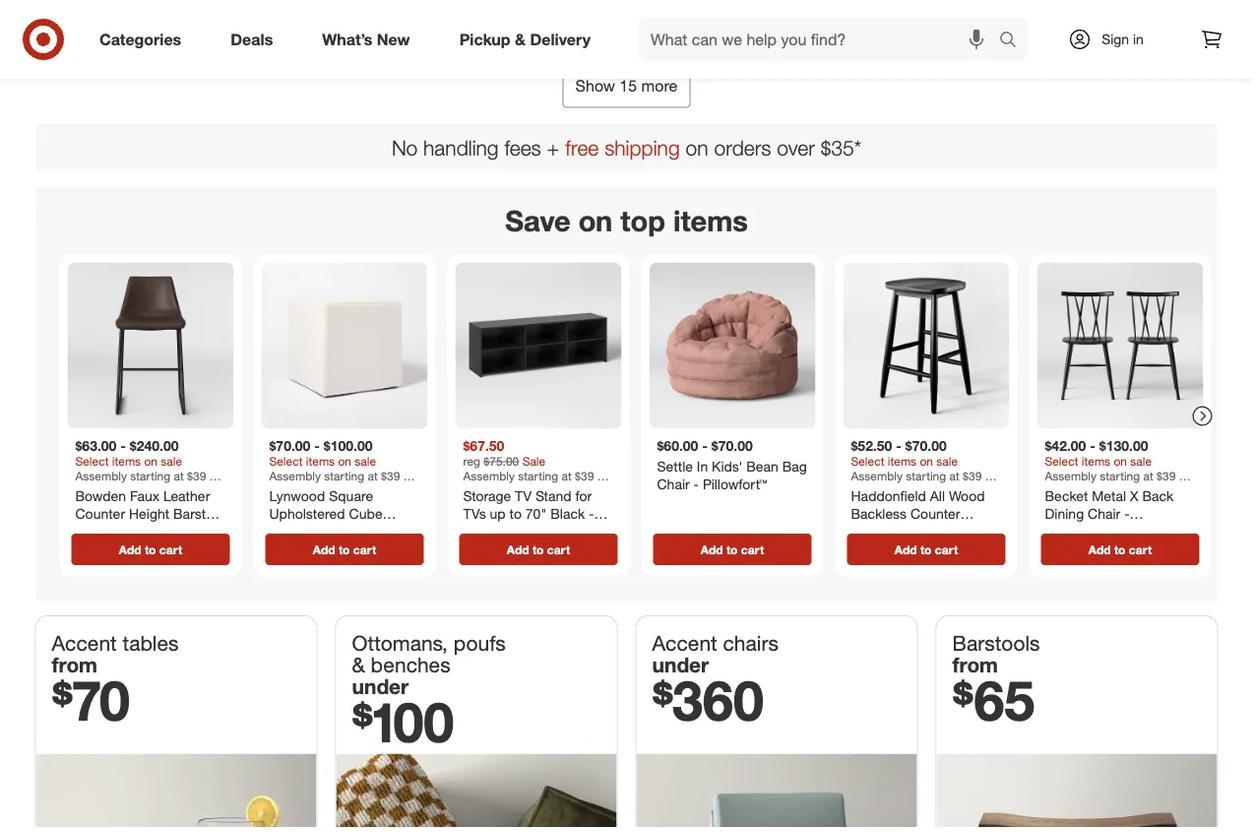 Task type: vqa. For each thing, say whether or not it's contained in the screenshot.
'Accent' inside THE ACCENT CHAIRS UNDER
yes



Task type: describe. For each thing, give the bounding box(es) containing it.
in
[[697, 458, 708, 475]]

sets
[[328, 18, 356, 36]]

office
[[907, 18, 944, 36]]

on for $52.50 - $70.00
[[920, 454, 933, 469]]

dining inside becket metal x back dining chair - threshold™
[[1045, 505, 1084, 522]]

on for $70.00 - $100.00
[[338, 454, 352, 469]]

$60.00 - $70.00 settle in kids' bean bag chair - pillowfort™
[[657, 437, 807, 493]]

& inside ottomans, poufs & benches under
[[352, 652, 365, 677]]

haddonfield all wood backless counter height barstool - threshold™ designed with studio mcgee image
[[843, 263, 1010, 429]]

categories link
[[83, 18, 206, 61]]

kitchen & dining furniture
[[1059, 18, 1220, 36]]

no handling fees + free shipping on orders over $35*
[[392, 134, 862, 160]]

1 horizontal spatial deals
[[231, 30, 273, 49]]

threshold™ for dining
[[1045, 522, 1114, 539]]

0 horizontal spatial deals
[[126, 18, 160, 36]]

furniture deals
[[67, 18, 160, 36]]

accent tables from
[[52, 630, 179, 677]]

black
[[551, 505, 585, 522]]

items for $63.00 - $240.00
[[112, 454, 141, 469]]

becket
[[1045, 488, 1088, 505]]

no
[[392, 134, 418, 160]]

bedroom furniture
[[671, 18, 787, 36]]

pickup & delivery
[[459, 30, 591, 49]]

$70.00 for $52.50 - $70.00 select items on sale
[[906, 437, 947, 454]]

add to cart for $63.00 - $240.00
[[119, 542, 182, 557]]

$70.00 - $100.00 select items on sale
[[269, 437, 376, 469]]

ottomans, poufs & benches under
[[352, 630, 506, 699]]

furniture deals link
[[19, 0, 209, 37]]

$52.50
[[851, 437, 892, 454]]

in
[[1133, 31, 1144, 48]]

bean
[[747, 458, 779, 475]]

what's
[[322, 30, 373, 49]]

height
[[129, 505, 170, 522]]

cart for $52.50 - $70.00
[[935, 542, 958, 557]]

storage
[[463, 488, 511, 505]]

bowden faux leather counter height barstool - threshold™
[[75, 488, 225, 539]]

settle
[[657, 458, 693, 475]]

3 furniture from the left
[[537, 18, 592, 36]]

metal
[[1092, 488, 1127, 505]]

chairs
[[723, 630, 779, 656]]

poufs
[[454, 630, 506, 656]]

collections
[[285, 38, 354, 55]]

select for $70.00 - $100.00
[[269, 454, 303, 469]]

under inside accent chairs under
[[652, 652, 709, 677]]

ottomans, poufs & benches under $100 image
[[336, 754, 617, 828]]

cart for $42.00 - $130.00
[[1129, 542, 1152, 557]]

add to cart button for $67.50
[[459, 534, 618, 565]]

furniture sets & collections link
[[224, 0, 414, 57]]

living room furniture link
[[429, 0, 619, 37]]

living
[[456, 18, 493, 36]]

cart for $67.50
[[547, 542, 570, 557]]

$75.00
[[484, 454, 519, 469]]

0 vertical spatial room
[[497, 18, 533, 36]]

- right settle
[[694, 475, 699, 493]]

- up in
[[702, 437, 708, 454]]

- inside becket metal x back dining chair - threshold™
[[1125, 505, 1130, 522]]

becket metal x back dining chair - threshold™
[[1045, 488, 1174, 539]]

- inside $70.00 - $100.00 select items on sale
[[314, 437, 320, 454]]

shipping
[[605, 134, 680, 160]]

5 furniture from the left
[[948, 18, 1002, 36]]

pickup
[[459, 30, 511, 49]]

save
[[505, 203, 571, 238]]

essentials™
[[504, 522, 574, 539]]

home office furniture
[[867, 18, 1002, 36]]

up
[[490, 505, 506, 522]]

- inside bowden faux leather counter height barstool - threshold™
[[75, 522, 81, 539]]

sign
[[1102, 31, 1129, 48]]

sign in link
[[1052, 18, 1175, 61]]

bedroom furniture link
[[635, 0, 824, 37]]

from inside barstools from
[[953, 652, 998, 677]]

on for $42.00 - $130.00
[[1114, 454, 1127, 469]]

pickup & delivery link
[[443, 18, 615, 61]]

pillowfort™
[[703, 475, 767, 493]]

sale for $100.00
[[355, 454, 376, 469]]

barstools from $70 image
[[937, 754, 1218, 828]]

add for $42.00
[[1089, 542, 1111, 557]]

search button
[[991, 18, 1038, 65]]

chair inside becket metal x back dining chair - threshold™
[[1088, 505, 1121, 522]]

cart for $70.00 - $100.00
[[353, 542, 376, 557]]

over
[[777, 134, 815, 160]]

4 furniture from the left
[[733, 18, 787, 36]]

categories
[[99, 30, 181, 49]]

- inside $63.00 - $240.00 select items on sale
[[120, 437, 126, 454]]

add to cart button for $42.00 - $130.00
[[1041, 534, 1200, 565]]

home office furniture link
[[840, 0, 1029, 37]]

bedroom
[[671, 18, 729, 36]]

items for $52.50 - $70.00
[[888, 454, 917, 469]]

accent chairs under
[[652, 630, 779, 677]]

$65
[[953, 666, 1035, 733]]

deals link
[[214, 18, 298, 61]]

new
[[377, 30, 410, 49]]

reg
[[463, 454, 481, 469]]

select for $42.00 - $130.00
[[1045, 454, 1079, 469]]

tvs
[[463, 505, 486, 522]]

15
[[620, 76, 637, 96]]

$67.50
[[463, 437, 505, 454]]

items for $42.00 - $130.00
[[1082, 454, 1111, 469]]

$100
[[352, 688, 454, 755]]

add to cart for $52.50 - $70.00
[[895, 542, 958, 557]]

$52.50 - $70.00 select items on sale
[[851, 437, 958, 469]]

4 add from the left
[[701, 542, 723, 557]]

bowden
[[75, 488, 126, 505]]

- inside $52.50 - $70.00 select items on sale
[[896, 437, 902, 454]]

accent for $70
[[52, 630, 117, 656]]

for
[[576, 488, 592, 505]]

handling
[[423, 134, 499, 160]]

show 15 more button
[[563, 65, 691, 108]]

more
[[642, 76, 678, 96]]

home
[[867, 18, 904, 36]]

select for $63.00 - $240.00
[[75, 454, 109, 469]]



Task type: locate. For each thing, give the bounding box(es) containing it.
1 vertical spatial dining
[[1045, 505, 1084, 522]]

from inside 'accent tables from'
[[52, 652, 97, 677]]

becket metal x back dining chair - threshold™ image
[[1037, 263, 1204, 429]]

0 horizontal spatial threshold™
[[85, 522, 153, 539]]

4 cart from the left
[[741, 542, 764, 557]]

add to cart button for $63.00 - $240.00
[[71, 534, 230, 565]]

6 add from the left
[[1089, 542, 1111, 557]]

barstools from
[[953, 630, 1040, 677]]

1 add to cart from the left
[[119, 542, 182, 557]]

2 add to cart from the left
[[313, 542, 376, 557]]

1 furniture from the left
[[67, 18, 122, 36]]

$70.00 inside $52.50 - $70.00 select items on sale
[[906, 437, 947, 454]]

add to cart
[[119, 542, 182, 557], [313, 542, 376, 557], [507, 542, 570, 557], [701, 542, 764, 557], [895, 542, 958, 557], [1089, 542, 1152, 557]]

items inside $70.00 - $100.00 select items on sale
[[306, 454, 335, 469]]

1 from from the left
[[52, 652, 97, 677]]

add to cart for $67.50
[[507, 542, 570, 557]]

2 add from the left
[[313, 542, 335, 557]]

- inside storage tv stand for tvs up to 70" black - room essentials™
[[589, 505, 594, 522]]

to for $70.00 - $100.00
[[339, 542, 350, 557]]

1 $70.00 from the left
[[269, 437, 311, 454]]

3 sale from the left
[[937, 454, 958, 469]]

4 select from the left
[[1045, 454, 1079, 469]]

benches
[[371, 652, 451, 677]]

3 add from the left
[[507, 542, 529, 557]]

to inside storage tv stand for tvs up to 70" black - room essentials™
[[510, 505, 522, 522]]

carousel region
[[36, 188, 1218, 617]]

free
[[565, 134, 599, 160]]

cart
[[159, 542, 182, 557], [353, 542, 376, 557], [547, 542, 570, 557], [741, 542, 764, 557], [935, 542, 958, 557], [1129, 542, 1152, 557]]

3 $70.00 from the left
[[906, 437, 947, 454]]

- inside '$42.00 - $130.00 select items on sale'
[[1090, 437, 1096, 454]]

1 threshold™ from the left
[[85, 522, 153, 539]]

1 horizontal spatial accent
[[652, 630, 718, 656]]

$240.00
[[130, 437, 179, 454]]

threshold™ down becket
[[1045, 522, 1114, 539]]

storage tv stand for tvs up to 70" black - room essentials™ image
[[455, 263, 622, 429]]

tv
[[515, 488, 532, 505]]

1 horizontal spatial from
[[953, 652, 998, 677]]

$42.00
[[1045, 437, 1086, 454]]

faux
[[130, 488, 160, 505]]

2 horizontal spatial $70.00
[[906, 437, 947, 454]]

items inside $63.00 - $240.00 select items on sale
[[112, 454, 141, 469]]

3 add to cart button from the left
[[459, 534, 618, 565]]

add for $67.50
[[507, 542, 529, 557]]

6 add to cart from the left
[[1089, 542, 1152, 557]]

to for $67.50
[[533, 542, 544, 557]]

storage tv stand for tvs up to 70" black - room essentials™
[[463, 488, 594, 539]]

living room furniture
[[456, 18, 592, 36]]

$70.00 left $100.00
[[269, 437, 311, 454]]

under down ottomans,
[[352, 674, 409, 699]]

furniture sets & collections
[[270, 18, 368, 55]]

items inside '$42.00 - $130.00 select items on sale'
[[1082, 454, 1111, 469]]

5 add from the left
[[895, 542, 917, 557]]

add for $70.00
[[313, 542, 335, 557]]

sale inside $70.00 - $100.00 select items on sale
[[355, 454, 376, 469]]

1 vertical spatial room
[[463, 522, 500, 539]]

show
[[576, 76, 615, 96]]

counter
[[75, 505, 125, 522]]

1 horizontal spatial chair
[[1088, 505, 1121, 522]]

3 add to cart from the left
[[507, 542, 570, 557]]

ottomans,
[[352, 630, 448, 656]]

sale
[[161, 454, 182, 469], [355, 454, 376, 469], [937, 454, 958, 469], [1131, 454, 1152, 469]]

select inside $63.00 - $240.00 select items on sale
[[75, 454, 109, 469]]

add for $63.00
[[119, 542, 141, 557]]

chair inside $60.00 - $70.00 settle in kids' bean bag chair - pillowfort™
[[657, 475, 690, 493]]

sale for $240.00
[[161, 454, 182, 469]]

4 add to cart button from the left
[[653, 534, 812, 565]]

delivery
[[530, 30, 591, 49]]

1 horizontal spatial dining
[[1122, 18, 1162, 36]]

kitchen
[[1059, 18, 1106, 36]]

to for $52.50 - $70.00
[[921, 542, 932, 557]]

2 threshold™ from the left
[[1045, 522, 1114, 539]]

70"
[[526, 505, 547, 522]]

1 accent from the left
[[52, 630, 117, 656]]

to for $63.00 - $240.00
[[145, 542, 156, 557]]

add for $52.50
[[895, 542, 917, 557]]

threshold™ inside becket metal x back dining chair - threshold™
[[1045, 522, 1114, 539]]

2 add to cart button from the left
[[265, 534, 424, 565]]

fees
[[505, 134, 541, 160]]

2 furniture from the left
[[270, 18, 324, 36]]

accent tables from $70 image
[[36, 754, 317, 828]]

dining
[[1122, 18, 1162, 36], [1045, 505, 1084, 522]]

cart for $63.00 - $240.00
[[159, 542, 182, 557]]

accent up $70
[[52, 630, 117, 656]]

$360
[[652, 666, 764, 733]]

-
[[120, 437, 126, 454], [314, 437, 320, 454], [702, 437, 708, 454], [896, 437, 902, 454], [1090, 437, 1096, 454], [694, 475, 699, 493], [589, 505, 594, 522], [1125, 505, 1130, 522], [75, 522, 81, 539]]

sale inside $52.50 - $70.00 select items on sale
[[937, 454, 958, 469]]

sale inside $63.00 - $240.00 select items on sale
[[161, 454, 182, 469]]

items inside $52.50 - $70.00 select items on sale
[[888, 454, 917, 469]]

0 vertical spatial dining
[[1122, 18, 1162, 36]]

1 select from the left
[[75, 454, 109, 469]]

- right $52.50
[[896, 437, 902, 454]]

$63.00 - $240.00 select items on sale
[[75, 437, 182, 469]]

from
[[52, 652, 97, 677], [953, 652, 998, 677]]

select for $52.50 - $70.00
[[851, 454, 885, 469]]

2 $70.00 from the left
[[712, 437, 753, 454]]

- right the black
[[589, 505, 594, 522]]

sale inside '$42.00 - $130.00 select items on sale'
[[1131, 454, 1152, 469]]

+
[[547, 134, 560, 160]]

add down $52.50 - $70.00 select items on sale
[[895, 542, 917, 557]]

add down $70.00 - $100.00 select items on sale
[[313, 542, 335, 557]]

what's new
[[322, 30, 410, 49]]

barstool
[[173, 505, 225, 522]]

2 from from the left
[[953, 652, 998, 677]]

stand
[[536, 488, 572, 505]]

accent inside 'accent tables from'
[[52, 630, 117, 656]]

$70.00 for $60.00 - $70.00 settle in kids' bean bag chair - pillowfort™
[[712, 437, 753, 454]]

1 add to cart button from the left
[[71, 534, 230, 565]]

chair left x
[[1088, 505, 1121, 522]]

accent inside accent chairs under
[[652, 630, 718, 656]]

1 cart from the left
[[159, 542, 182, 557]]

on inside $63.00 - $240.00 select items on sale
[[144, 454, 158, 469]]

threshold™ for height
[[85, 522, 153, 539]]

search
[[991, 32, 1038, 51]]

0 horizontal spatial chair
[[657, 475, 690, 493]]

0 horizontal spatial dining
[[1045, 505, 1084, 522]]

0 vertical spatial chair
[[657, 475, 690, 493]]

0 horizontal spatial under
[[352, 674, 409, 699]]

top
[[621, 203, 666, 238]]

6 add to cart button from the left
[[1041, 534, 1200, 565]]

add to cart button for $70.00 - $100.00
[[265, 534, 424, 565]]

what's new link
[[305, 18, 435, 61]]

5 add to cart button from the left
[[847, 534, 1006, 565]]

$130.00
[[1100, 437, 1149, 454]]

accent chairs under $360 image
[[637, 754, 917, 828]]

add to cart button
[[71, 534, 230, 565], [265, 534, 424, 565], [459, 534, 618, 565], [653, 534, 812, 565], [847, 534, 1006, 565], [1041, 534, 1200, 565]]

room inside storage tv stand for tvs up to 70" black - room essentials™
[[463, 522, 500, 539]]

sale
[[523, 454, 546, 469]]

add
[[119, 542, 141, 557], [313, 542, 335, 557], [507, 542, 529, 557], [701, 542, 723, 557], [895, 542, 917, 557], [1089, 542, 1111, 557]]

back
[[1143, 488, 1174, 505]]

leather
[[163, 488, 210, 505]]

barstools
[[953, 630, 1040, 656]]

3 select from the left
[[851, 454, 885, 469]]

on for $63.00 - $240.00
[[144, 454, 158, 469]]

- down bowden
[[75, 522, 81, 539]]

5 cart from the left
[[935, 542, 958, 557]]

2 accent from the left
[[652, 630, 718, 656]]

0 horizontal spatial from
[[52, 652, 97, 677]]

1 add from the left
[[119, 542, 141, 557]]

add down essentials™
[[507, 542, 529, 557]]

kitchen & dining furniture link
[[1045, 0, 1234, 37]]

lynwood square upholstered cube ottoman - threshold™ designed with studio mcgee image
[[261, 263, 428, 429]]

$100.00
[[324, 437, 373, 454]]

orders
[[714, 134, 771, 160]]

sale for $130.00
[[1131, 454, 1152, 469]]

accent up $360 in the bottom of the page
[[652, 630, 718, 656]]

settle in kids' bean bag chair - pillowfort™ image
[[649, 263, 816, 429]]

add to cart button for $52.50 - $70.00
[[847, 534, 1006, 565]]

select inside $52.50 - $70.00 select items on sale
[[851, 454, 885, 469]]

3 cart from the left
[[547, 542, 570, 557]]

to for $42.00 - $130.00
[[1115, 542, 1126, 557]]

bag
[[783, 458, 807, 475]]

$42.00 - $130.00 select items on sale
[[1045, 437, 1152, 469]]

add to cart for $42.00 - $130.00
[[1089, 542, 1152, 557]]

on inside $70.00 - $100.00 select items on sale
[[338, 454, 352, 469]]

select
[[75, 454, 109, 469], [269, 454, 303, 469], [851, 454, 885, 469], [1045, 454, 1079, 469]]

$70.00 inside $60.00 - $70.00 settle in kids' bean bag chair - pillowfort™
[[712, 437, 753, 454]]

1 horizontal spatial threshold™
[[1045, 522, 1114, 539]]

2 select from the left
[[269, 454, 303, 469]]

&
[[360, 18, 368, 36], [1110, 18, 1119, 36], [515, 30, 526, 49], [352, 652, 365, 677]]

on inside $52.50 - $70.00 select items on sale
[[920, 454, 933, 469]]

1 horizontal spatial $70.00
[[712, 437, 753, 454]]

select left $100.00
[[269, 454, 303, 469]]

0 horizontal spatial accent
[[52, 630, 117, 656]]

threshold™ inside bowden faux leather counter height barstool - threshold™
[[85, 522, 153, 539]]

save on top items
[[505, 203, 748, 238]]

under inside ottomans, poufs & benches under
[[352, 674, 409, 699]]

select right 'bag'
[[851, 454, 885, 469]]

- left $100.00
[[314, 437, 320, 454]]

add down becket metal x back dining chair - threshold™
[[1089, 542, 1111, 557]]

under left chairs
[[652, 652, 709, 677]]

add down 'height'
[[119, 542, 141, 557]]

5 add to cart from the left
[[895, 542, 958, 557]]

under
[[652, 652, 709, 677], [352, 674, 409, 699]]

tables
[[123, 630, 179, 656]]

sign in
[[1102, 31, 1144, 48]]

4 sale from the left
[[1131, 454, 1152, 469]]

$35*
[[821, 134, 862, 160]]

2 sale from the left
[[355, 454, 376, 469]]

$67.50 reg $75.00 sale
[[463, 437, 546, 469]]

$70.00 right $52.50
[[906, 437, 947, 454]]

$60.00
[[657, 437, 699, 454]]

2 cart from the left
[[353, 542, 376, 557]]

0 horizontal spatial $70.00
[[269, 437, 311, 454]]

What can we help you find? suggestions appear below search field
[[639, 18, 1004, 61]]

4 add to cart from the left
[[701, 542, 764, 557]]

select inside '$42.00 - $130.00 select items on sale'
[[1045, 454, 1079, 469]]

& inside furniture sets & collections
[[360, 18, 368, 36]]

items for $70.00 - $100.00
[[306, 454, 335, 469]]

chair left in
[[657, 475, 690, 493]]

select up bowden
[[75, 454, 109, 469]]

select up becket
[[1045, 454, 1079, 469]]

bowden faux leather counter height barstool - threshold™ image
[[67, 263, 234, 429]]

$70.00 up kids'
[[712, 437, 753, 454]]

x
[[1130, 488, 1139, 505]]

accent for $360
[[652, 630, 718, 656]]

- left x
[[1125, 505, 1130, 522]]

threshold™
[[85, 522, 153, 539], [1045, 522, 1114, 539]]

1 sale from the left
[[161, 454, 182, 469]]

furniture inside furniture sets & collections
[[270, 18, 324, 36]]

6 cart from the left
[[1129, 542, 1152, 557]]

select inside $70.00 - $100.00 select items on sale
[[269, 454, 303, 469]]

add down pillowfort™ on the right bottom of page
[[701, 542, 723, 557]]

threshold™ down bowden
[[85, 522, 153, 539]]

1 vertical spatial chair
[[1088, 505, 1121, 522]]

6 furniture from the left
[[1165, 18, 1220, 36]]

add to cart for $70.00 - $100.00
[[313, 542, 376, 557]]

1 horizontal spatial under
[[652, 652, 709, 677]]

- right $42.00
[[1090, 437, 1096, 454]]

sale for $70.00
[[937, 454, 958, 469]]

accent
[[52, 630, 117, 656], [652, 630, 718, 656]]

on inside '$42.00 - $130.00 select items on sale'
[[1114, 454, 1127, 469]]

$70.00 inside $70.00 - $100.00 select items on sale
[[269, 437, 311, 454]]

- right $63.00
[[120, 437, 126, 454]]

kids'
[[712, 458, 743, 475]]



